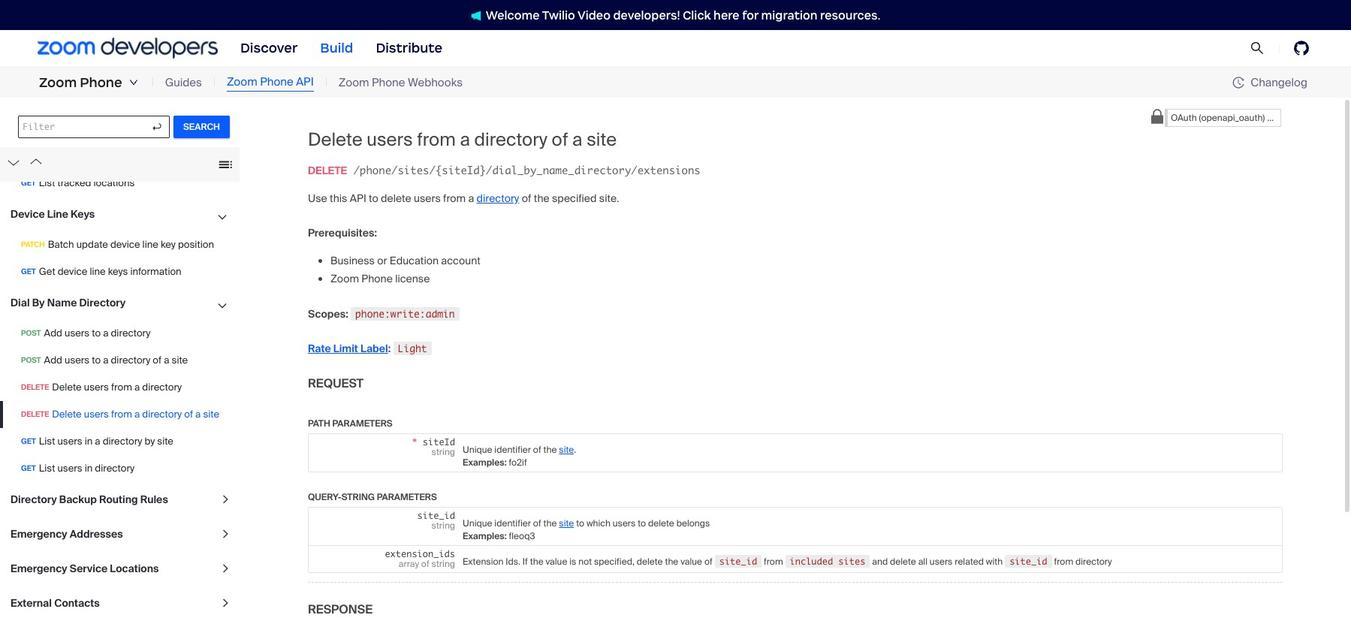Task type: vqa. For each thing, say whether or not it's contained in the screenshot.
migration
yes



Task type: describe. For each thing, give the bounding box(es) containing it.
response
[[308, 601, 373, 617]]

webhooks
[[408, 75, 463, 90]]

request
[[308, 375, 364, 391]]

developers!
[[613, 8, 680, 22]]

changelog link
[[1233, 75, 1308, 90]]

zoom phone api link
[[227, 74, 314, 91]]

click
[[683, 8, 711, 22]]

resources.
[[820, 8, 881, 22]]

query-string parameters
[[308, 491, 437, 503]]

phone for zoom phone webhooks
[[372, 75, 405, 90]]

zoom developer logo image
[[38, 38, 218, 58]]

0 vertical spatial parameters
[[332, 417, 393, 429]]

path parameters
[[308, 417, 393, 429]]

welcome
[[486, 8, 540, 22]]

zoom phone
[[39, 74, 122, 91]]

zoom for zoom phone api
[[227, 75, 257, 90]]

zoom for zoom phone webhooks
[[339, 75, 369, 90]]

video
[[578, 8, 611, 22]]

down image
[[129, 78, 138, 87]]

here
[[714, 8, 740, 22]]

migration
[[761, 8, 818, 22]]



Task type: locate. For each thing, give the bounding box(es) containing it.
notification image
[[471, 10, 486, 21], [471, 10, 481, 21]]

phone inside "link"
[[260, 75, 293, 90]]

2 zoom from the left
[[227, 75, 257, 90]]

3 phone from the left
[[372, 75, 405, 90]]

search image
[[1251, 41, 1264, 55]]

3 zoom from the left
[[339, 75, 369, 90]]

welcome twilio video developers! click here for migration resources. link
[[456, 7, 896, 23]]

zoom inside "link"
[[227, 75, 257, 90]]

1 zoom from the left
[[39, 74, 77, 91]]

string
[[342, 491, 375, 503]]

zoom phone webhooks
[[339, 75, 463, 90]]

guides link
[[165, 74, 202, 91]]

zoom
[[39, 74, 77, 91], [227, 75, 257, 90], [339, 75, 369, 90]]

welcome twilio video developers! click here for migration resources.
[[486, 8, 881, 22]]

for
[[742, 8, 759, 22]]

twilio
[[542, 8, 575, 22]]

2 horizontal spatial zoom
[[339, 75, 369, 90]]

path
[[308, 417, 330, 429]]

zoom phone webhooks link
[[339, 74, 463, 91]]

zoom for zoom phone
[[39, 74, 77, 91]]

phone left api
[[260, 75, 293, 90]]

parameters right 'path'
[[332, 417, 393, 429]]

1 phone from the left
[[80, 74, 122, 91]]

phone left the down icon at the left
[[80, 74, 122, 91]]

1 vertical spatial parameters
[[377, 491, 437, 503]]

1 horizontal spatial phone
[[260, 75, 293, 90]]

changelog
[[1251, 75, 1308, 90]]

parameters
[[332, 417, 393, 429], [377, 491, 437, 503]]

github image
[[1294, 41, 1309, 56], [1294, 41, 1309, 56]]

history image
[[1233, 77, 1251, 89], [1233, 77, 1245, 89]]

1 horizontal spatial zoom
[[227, 75, 257, 90]]

history image left changelog
[[1233, 77, 1245, 89]]

query-
[[308, 491, 342, 503]]

parameters right string
[[377, 491, 437, 503]]

guides
[[165, 75, 202, 90]]

phone for zoom phone
[[80, 74, 122, 91]]

phone left the webhooks
[[372, 75, 405, 90]]

2 horizontal spatial phone
[[372, 75, 405, 90]]

zoom phone api
[[227, 75, 314, 90]]

phone for zoom phone api
[[260, 75, 293, 90]]

search image
[[1251, 41, 1264, 55]]

api
[[296, 75, 314, 90]]

0 horizontal spatial zoom
[[39, 74, 77, 91]]

phone
[[80, 74, 122, 91], [260, 75, 293, 90], [372, 75, 405, 90]]

2 phone from the left
[[260, 75, 293, 90]]

history image down search image
[[1233, 77, 1251, 89]]

0 horizontal spatial phone
[[80, 74, 122, 91]]



